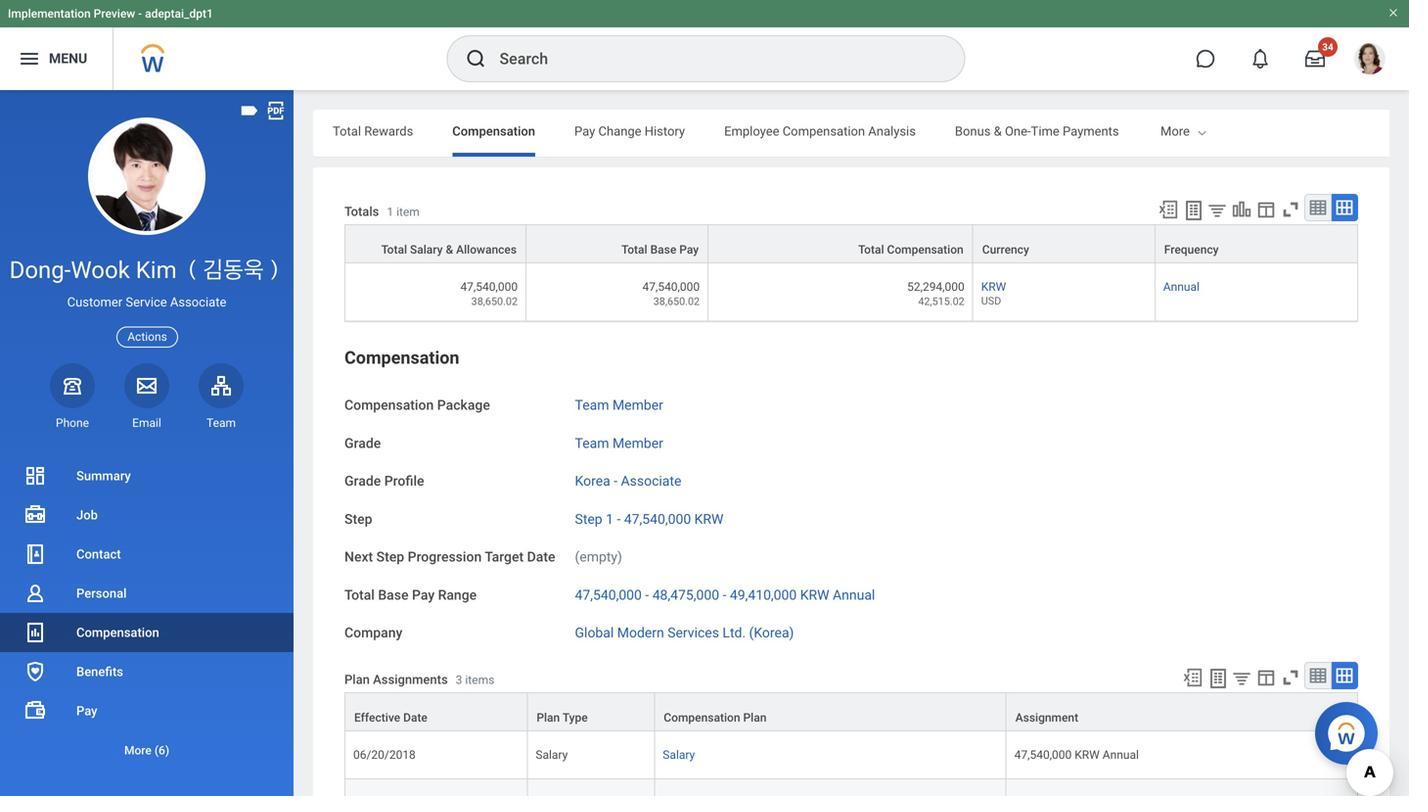 Task type: describe. For each thing, give the bounding box(es) containing it.
actions button
[[117, 327, 178, 347]]

base for total base pay
[[651, 243, 677, 257]]

totals
[[345, 204, 379, 219]]

total base pay
[[622, 243, 699, 257]]

total base pay button
[[527, 225, 708, 262]]

pay inside pay link
[[76, 703, 97, 718]]

total for total rewards
[[333, 124, 361, 139]]

rewards
[[364, 124, 413, 139]]

frequency button
[[1156, 225, 1358, 262]]

2 horizontal spatial salary
[[663, 748, 695, 762]]

contact
[[76, 547, 121, 562]]

summary link
[[0, 456, 294, 495]]

- down korea - associate
[[617, 511, 621, 527]]

adeptai_dpt1
[[145, 7, 213, 21]]

allowance
[[1240, 124, 1298, 139]]

email dong-wook kim （김동욱） element
[[124, 415, 169, 431]]

expand table image
[[1335, 198, 1355, 217]]

47,540,000 down allowances
[[461, 280, 518, 294]]

4 cell from the left
[[1007, 779, 1359, 796]]

krw up 47,540,000 - 48,475,000 - 49,410,000 krw annual link
[[695, 511, 724, 527]]

global
[[575, 625, 614, 641]]

next step progression target date
[[345, 549, 556, 565]]

more for more (6)
[[124, 744, 152, 757]]

close environment banner image
[[1388, 7, 1400, 19]]

package
[[437, 397, 490, 413]]

kim
[[136, 256, 177, 284]]

benefits
[[76, 664, 123, 679]]

customer service associate
[[67, 295, 227, 310]]

plan inside "compensation plan" popup button
[[744, 711, 767, 725]]

pay link
[[0, 691, 294, 730]]

assignment
[[1016, 711, 1079, 725]]

(empty)
[[575, 549, 623, 565]]

member for compensation package
[[613, 397, 664, 413]]

plan left "activity"
[[1302, 124, 1327, 139]]

totals 1 item
[[345, 204, 420, 219]]

49,410,000
[[730, 587, 797, 603]]

assignments
[[373, 672, 448, 687]]

phone dong-wook kim （김동욱） element
[[50, 415, 95, 431]]

job link
[[0, 495, 294, 535]]

actions
[[127, 330, 167, 344]]

reimbursable allowance plan activity
[[1159, 124, 1371, 139]]

compensation image
[[23, 621, 47, 644]]

team member for grade
[[575, 435, 664, 451]]

pay inside compensation "group"
[[412, 587, 435, 603]]

47,540,000 down total base pay
[[643, 280, 700, 294]]

compensation plan
[[664, 711, 767, 725]]

2 47,540,000 38,650.02 from the left
[[643, 280, 700, 308]]

step 1 - 47,540,000 krw link
[[575, 507, 724, 527]]

history
[[645, 124, 685, 139]]

47,540,000 down assignment
[[1015, 748, 1072, 762]]

1 fullscreen image from the top
[[1281, 199, 1302, 220]]

export to worksheets image
[[1207, 667, 1231, 690]]

click to view/edit grid preferences image inside compensation "group"
[[1256, 667, 1278, 688]]

item
[[397, 205, 420, 219]]

krw right 49,410,000 at the bottom of page
[[801, 587, 830, 603]]

effective
[[354, 711, 401, 725]]

allowances
[[456, 243, 517, 257]]

customer
[[67, 295, 123, 310]]

view team image
[[210, 374, 233, 397]]

phone
[[56, 416, 89, 430]]

pay inside total base pay popup button
[[680, 243, 699, 257]]

implementation
[[8, 7, 91, 21]]

1 vertical spatial annual
[[833, 587, 876, 603]]

1 horizontal spatial step
[[377, 549, 405, 565]]

47,540,000 - 48,475,000 - 49,410,000 krw annual
[[575, 587, 876, 603]]

Search Workday  search field
[[500, 37, 925, 80]]

phone image
[[59, 374, 86, 397]]

tag image
[[239, 100, 260, 121]]

frequency
[[1165, 243, 1219, 257]]

toolbar for 1
[[1149, 194, 1359, 224]]

1 horizontal spatial date
[[527, 549, 556, 565]]

1 38,650.02 from the left
[[472, 295, 518, 308]]

menu
[[49, 51, 87, 67]]

usd
[[982, 295, 1002, 307]]

global modern services ltd. (korea) link
[[575, 621, 794, 641]]

export to excel image for 1
[[1158, 199, 1180, 220]]

compensation plan button
[[655, 693, 1006, 730]]

preview
[[94, 7, 135, 21]]

korea - associate link
[[575, 469, 682, 489]]

1 horizontal spatial salary
[[536, 748, 568, 762]]

1 horizontal spatial annual
[[1103, 748, 1140, 762]]

compensation down the search icon
[[453, 124, 536, 139]]

krw down assignment
[[1075, 748, 1100, 762]]

1 for item
[[387, 205, 394, 219]]

47,540,000 down (empty)
[[575, 587, 642, 603]]

compensation package
[[345, 397, 490, 413]]

（김동욱）
[[183, 256, 284, 284]]

more for more
[[1161, 124, 1191, 139]]

pay image
[[23, 699, 47, 723]]

notifications large image
[[1251, 49, 1271, 69]]

34
[[1323, 41, 1334, 53]]

summary
[[76, 468, 131, 483]]

compensation link
[[0, 613, 294, 652]]

row containing 06/20/2018
[[345, 731, 1359, 779]]

justify image
[[18, 47, 41, 70]]

target
[[485, 549, 524, 565]]

krw up the usd on the top
[[982, 280, 1007, 294]]

5 row from the top
[[345, 779, 1359, 796]]

total salary & allowances
[[381, 243, 517, 257]]

step for step 1 - 47,540,000 krw
[[575, 511, 603, 527]]

associate for customer service associate
[[170, 295, 227, 310]]

effective date button
[[346, 693, 527, 730]]

team member link for grade
[[575, 431, 664, 451]]

salary inside popup button
[[410, 243, 443, 257]]

- right korea
[[614, 473, 618, 489]]

- up 'modern'
[[646, 587, 649, 603]]

plan assignments 3 items
[[345, 672, 495, 687]]

(korea)
[[750, 625, 794, 641]]

associate for korea - associate
[[621, 473, 682, 489]]

plan up the effective
[[345, 672, 370, 687]]

3
[[456, 673, 463, 687]]

services
[[668, 625, 720, 641]]

wook
[[71, 256, 130, 284]]

3 cell from the left
[[655, 779, 1007, 796]]



Task type: locate. For each thing, give the bounding box(es) containing it.
more (6) button
[[0, 730, 294, 770]]

view printable version (pdf) image
[[265, 100, 287, 121]]

0 horizontal spatial step
[[345, 511, 373, 527]]

0 horizontal spatial &
[[446, 243, 453, 257]]

table image left expand table icon
[[1309, 666, 1329, 685]]

step up next
[[345, 511, 373, 527]]

1 cell from the left
[[345, 779, 528, 796]]

tab list
[[313, 110, 1390, 157]]

contact image
[[23, 542, 47, 566]]

1 vertical spatial &
[[446, 243, 453, 257]]

export to excel image
[[1158, 199, 1180, 220], [1183, 667, 1204, 688]]

row containing 47,540,000
[[345, 263, 1359, 322]]

assignment button
[[1007, 693, 1358, 730]]

47,540,000 - 48,475,000 - 49,410,000 krw annual link
[[575, 583, 876, 603]]

total for total salary & allowances
[[381, 243, 407, 257]]

tab list containing total rewards
[[313, 110, 1390, 157]]

& inside popup button
[[446, 243, 453, 257]]

1 vertical spatial click to view/edit grid preferences image
[[1256, 667, 1278, 688]]

total for total compensation
[[859, 243, 885, 257]]

click to view/edit grid preferences image right view worker - expand/collapse chart image
[[1256, 199, 1278, 220]]

1 vertical spatial table image
[[1309, 666, 1329, 685]]

1 vertical spatial associate
[[621, 473, 682, 489]]

export to excel image left export to worksheets icon
[[1183, 667, 1204, 688]]

mail image
[[135, 374, 159, 397]]

payments
[[1063, 124, 1120, 139]]

1 vertical spatial team
[[207, 416, 236, 430]]

47,540,000 38,650.02 down allowances
[[461, 280, 518, 308]]

0 vertical spatial grade
[[345, 435, 381, 451]]

pay
[[575, 124, 596, 139], [680, 243, 699, 257], [412, 587, 435, 603], [76, 703, 97, 718]]

more inside dropdown button
[[124, 744, 152, 757]]

1 team member link from the top
[[575, 393, 664, 413]]

cell down "type"
[[528, 779, 655, 796]]

step for step
[[345, 511, 373, 527]]

associate
[[170, 295, 227, 310], [621, 473, 682, 489]]

base inside compensation "group"
[[378, 587, 409, 603]]

contact link
[[0, 535, 294, 574]]

associate down （김동욱）
[[170, 295, 227, 310]]

email
[[132, 416, 161, 430]]

1 horizontal spatial 38,650.02
[[654, 295, 700, 308]]

analysis
[[869, 124, 916, 139]]

2 vertical spatial team
[[575, 435, 609, 451]]

0 vertical spatial click to view/edit grid preferences image
[[1256, 199, 1278, 220]]

1 vertical spatial grade
[[345, 473, 381, 489]]

0 horizontal spatial export to excel image
[[1158, 199, 1180, 220]]

cell down assignment popup button
[[1007, 779, 1359, 796]]

1 left item
[[387, 205, 394, 219]]

compensation inside compensation link
[[76, 625, 159, 640]]

search image
[[465, 47, 488, 70]]

salary down "compensation plan"
[[663, 748, 695, 762]]

- right preview
[[138, 7, 142, 21]]

total salary & allowances button
[[346, 225, 526, 262]]

1 vertical spatial 1
[[606, 511, 614, 527]]

annual right 49,410,000 at the bottom of page
[[833, 587, 876, 603]]

1 vertical spatial more
[[124, 744, 152, 757]]

annual link
[[1164, 276, 1200, 294]]

total for total base pay
[[622, 243, 648, 257]]

47,540,000
[[461, 280, 518, 294], [643, 280, 700, 294], [624, 511, 691, 527], [575, 587, 642, 603], [1015, 748, 1072, 762]]

base
[[651, 243, 677, 257], [378, 587, 409, 603]]

0 horizontal spatial 47,540,000 38,650.02
[[461, 280, 518, 308]]

1 vertical spatial member
[[613, 435, 664, 451]]

items
[[465, 673, 495, 687]]

employee compensation analysis
[[725, 124, 916, 139]]

job
[[76, 508, 98, 522]]

date right target
[[527, 549, 556, 565]]

date inside popup button
[[403, 711, 428, 725]]

toolbar
[[1149, 194, 1359, 224], [1174, 662, 1359, 692]]

2 member from the top
[[613, 435, 664, 451]]

one-
[[1005, 124, 1032, 139]]

1 for -
[[606, 511, 614, 527]]

member for grade
[[613, 435, 664, 451]]

next
[[345, 549, 373, 565]]

more up export to worksheets image
[[1161, 124, 1191, 139]]

grade up grade profile
[[345, 435, 381, 451]]

1 inside totals 1 item
[[387, 205, 394, 219]]

table image left expand table image
[[1309, 198, 1329, 217]]

summary image
[[23, 464, 47, 488]]

cell down "compensation plan" popup button
[[655, 779, 1007, 796]]

34 button
[[1294, 37, 1338, 80]]

profile logan mcneil image
[[1355, 43, 1386, 78]]

base inside popup button
[[651, 243, 677, 257]]

2 grade from the top
[[345, 473, 381, 489]]

0 horizontal spatial date
[[403, 711, 428, 725]]

associate up step 1 - 47,540,000 krw link
[[621, 473, 682, 489]]

1 horizontal spatial base
[[651, 243, 677, 257]]

menu banner
[[0, 0, 1410, 90]]

team for compensation package
[[575, 397, 609, 413]]

0 vertical spatial team
[[575, 397, 609, 413]]

& left allowances
[[446, 243, 453, 257]]

navigation pane region
[[0, 90, 294, 796]]

48,475,000
[[653, 587, 720, 603]]

0 vertical spatial base
[[651, 243, 677, 257]]

total inside tab list
[[333, 124, 361, 139]]

pay change history
[[575, 124, 685, 139]]

3 row from the top
[[345, 692, 1359, 731]]

& inside tab list
[[994, 124, 1002, 139]]

cell
[[345, 779, 528, 796], [528, 779, 655, 796], [655, 779, 1007, 796], [1007, 779, 1359, 796]]

0 horizontal spatial 1
[[387, 205, 394, 219]]

profile
[[385, 473, 424, 489]]

effective date
[[354, 711, 428, 725]]

1 up (empty)
[[606, 511, 614, 527]]

select to filter grid data image
[[1232, 668, 1253, 688]]

row
[[345, 224, 1359, 263], [345, 263, 1359, 322], [345, 692, 1359, 731], [345, 731, 1359, 779], [345, 779, 1359, 796]]

grade left profile
[[345, 473, 381, 489]]

compensation button
[[345, 348, 460, 368]]

toolbar inside compensation "group"
[[1174, 662, 1359, 692]]

inbox large image
[[1306, 49, 1326, 69]]

annual down frequency at the top right of page
[[1164, 280, 1200, 294]]

0 vertical spatial associate
[[170, 295, 227, 310]]

row containing total salary & allowances
[[345, 224, 1359, 263]]

more (6)
[[124, 744, 169, 757]]

1 table image from the top
[[1309, 198, 1329, 217]]

salary link
[[663, 744, 695, 762]]

1 47,540,000 38,650.02 from the left
[[461, 280, 518, 308]]

fullscreen image right select to filter grid data icon
[[1281, 667, 1302, 688]]

2 horizontal spatial annual
[[1164, 280, 1200, 294]]

step right next
[[377, 549, 405, 565]]

plan type
[[537, 711, 588, 725]]

grade for grade profile
[[345, 473, 381, 489]]

0 horizontal spatial annual
[[833, 587, 876, 603]]

korea - associate
[[575, 473, 682, 489]]

reimbursable
[[1159, 124, 1237, 139]]

list containing summary
[[0, 456, 294, 770]]

cell down 06/20/2018
[[345, 779, 528, 796]]

click to view/edit grid preferences image
[[1256, 199, 1278, 220], [1256, 667, 1278, 688]]

plan down (korea)
[[744, 711, 767, 725]]

date
[[527, 549, 556, 565], [403, 711, 428, 725]]

dong-
[[9, 256, 71, 284]]

0 horizontal spatial associate
[[170, 295, 227, 310]]

click to view/edit grid preferences image right select to filter grid data icon
[[1256, 667, 1278, 688]]

team member for compensation package
[[575, 397, 664, 413]]

compensation left analysis
[[783, 124, 866, 139]]

2 row from the top
[[345, 263, 1359, 322]]

0 vertical spatial fullscreen image
[[1281, 199, 1302, 220]]

team link
[[199, 363, 244, 431]]

email button
[[124, 363, 169, 431]]

personal link
[[0, 574, 294, 613]]

0 horizontal spatial more
[[124, 744, 152, 757]]

1 vertical spatial team member link
[[575, 431, 664, 451]]

select to filter grid data image
[[1207, 200, 1229, 220]]

(6)
[[155, 744, 169, 757]]

1 horizontal spatial more
[[1161, 124, 1191, 139]]

0 vertical spatial member
[[613, 397, 664, 413]]

list
[[0, 456, 294, 770]]

associate inside compensation "group"
[[621, 473, 682, 489]]

pay inside tab list
[[575, 124, 596, 139]]

2 team member from the top
[[575, 435, 664, 451]]

view worker - expand/collapse chart image
[[1232, 199, 1253, 220]]

korea
[[575, 473, 611, 489]]

1 member from the top
[[613, 397, 664, 413]]

2 table image from the top
[[1309, 666, 1329, 685]]

row containing effective date
[[345, 692, 1359, 731]]

date right the effective
[[403, 711, 428, 725]]

4 row from the top
[[345, 731, 1359, 779]]

table image for expand table icon
[[1309, 666, 1329, 685]]

benefits link
[[0, 652, 294, 691]]

expand table image
[[1335, 666, 1355, 685]]

grade for grade
[[345, 435, 381, 451]]

0 horizontal spatial 38,650.02
[[472, 295, 518, 308]]

compensation inside "compensation plan" popup button
[[664, 711, 741, 725]]

1 horizontal spatial associate
[[621, 473, 682, 489]]

export to excel image inside compensation "group"
[[1183, 667, 1204, 688]]

1 vertical spatial base
[[378, 587, 409, 603]]

2 fullscreen image from the top
[[1281, 667, 1302, 688]]

52,294,000 42,515.02
[[908, 280, 965, 308]]

currency button
[[974, 225, 1155, 262]]

salary
[[410, 243, 443, 257], [536, 748, 568, 762], [663, 748, 695, 762]]

salary down item
[[410, 243, 443, 257]]

fullscreen image
[[1281, 199, 1302, 220], [1281, 667, 1302, 688]]

1 horizontal spatial 47,540,000 38,650.02
[[643, 280, 700, 308]]

0 vertical spatial toolbar
[[1149, 194, 1359, 224]]

38,650.02 down total base pay
[[654, 295, 700, 308]]

- left 49,410,000 at the bottom of page
[[723, 587, 727, 603]]

base for total base pay range
[[378, 587, 409, 603]]

modern
[[618, 625, 665, 641]]

team for grade
[[575, 435, 609, 451]]

toolbar up assignment popup button
[[1174, 662, 1359, 692]]

fullscreen image up frequency popup button
[[1281, 199, 1302, 220]]

export to excel image left export to worksheets image
[[1158, 199, 1180, 220]]

38,650.02 down allowances
[[472, 295, 518, 308]]

total compensation button
[[709, 225, 973, 262]]

1 vertical spatial toolbar
[[1174, 662, 1359, 692]]

plan type button
[[528, 693, 654, 730]]

0 vertical spatial team member link
[[575, 393, 664, 413]]

compensation up "52,294,000"
[[888, 243, 964, 257]]

0 vertical spatial annual
[[1164, 280, 1200, 294]]

table image for expand table image
[[1309, 198, 1329, 217]]

38,650.02
[[472, 295, 518, 308], [654, 295, 700, 308]]

menu button
[[0, 27, 113, 90]]

47,540,000 down korea - associate
[[624, 511, 691, 527]]

47,540,000 38,650.02 down total base pay
[[643, 280, 700, 308]]

0 vertical spatial table image
[[1309, 198, 1329, 217]]

bonus & one-time payments
[[956, 124, 1120, 139]]

activity
[[1330, 124, 1371, 139]]

personal image
[[23, 582, 47, 605]]

dong-wook kim （김동욱）
[[9, 256, 284, 284]]

range
[[438, 587, 477, 603]]

table image
[[1309, 198, 1329, 217], [1309, 666, 1329, 685]]

plan inside plan type popup button
[[537, 711, 560, 725]]

2 team member link from the top
[[575, 431, 664, 451]]

total base pay range
[[345, 587, 477, 603]]

compensation down personal
[[76, 625, 159, 640]]

benefits image
[[23, 660, 47, 683]]

toolbar for assignments
[[1174, 662, 1359, 692]]

0 vertical spatial export to excel image
[[1158, 199, 1180, 220]]

total for total base pay range
[[345, 587, 375, 603]]

team dong-wook kim （김동욱） element
[[199, 415, 244, 431]]

plan left "type"
[[537, 711, 560, 725]]

annual down assignment popup button
[[1103, 748, 1140, 762]]

0 horizontal spatial salary
[[410, 243, 443, 257]]

0 vertical spatial more
[[1161, 124, 1191, 139]]

krw link
[[982, 276, 1007, 294]]

more left (6)
[[124, 744, 152, 757]]

associate inside navigation pane region
[[170, 295, 227, 310]]

total rewards
[[333, 124, 413, 139]]

compensation up compensation package
[[345, 348, 460, 368]]

export to worksheets image
[[1183, 199, 1206, 222]]

grade
[[345, 435, 381, 451], [345, 473, 381, 489]]

krw
[[982, 280, 1007, 294], [695, 511, 724, 527], [801, 587, 830, 603], [1075, 748, 1100, 762]]

total inside compensation "group"
[[345, 587, 375, 603]]

compensation down compensation button
[[345, 397, 434, 413]]

0 vertical spatial date
[[527, 549, 556, 565]]

global modern services ltd. (korea)
[[575, 625, 794, 641]]

team member link for compensation package
[[575, 393, 664, 413]]

export to excel image for assignments
[[1183, 667, 1204, 688]]

team inside navigation pane region
[[207, 416, 236, 430]]

1 click to view/edit grid preferences image from the top
[[1256, 199, 1278, 220]]

1 team member from the top
[[575, 397, 664, 413]]

0 vertical spatial 1
[[387, 205, 394, 219]]

0 vertical spatial &
[[994, 124, 1002, 139]]

1 vertical spatial fullscreen image
[[1281, 667, 1302, 688]]

personal
[[76, 586, 127, 601]]

1 inside step 1 - 47,540,000 krw link
[[606, 511, 614, 527]]

42,515.02
[[919, 295, 965, 308]]

compensation inside total compensation popup button
[[888, 243, 964, 257]]

2 click to view/edit grid preferences image from the top
[[1256, 667, 1278, 688]]

step 1 - 47,540,000 krw
[[575, 511, 724, 527]]

ltd.
[[723, 625, 746, 641]]

change
[[599, 124, 642, 139]]

plan
[[1302, 124, 1327, 139], [345, 672, 370, 687], [537, 711, 560, 725], [744, 711, 767, 725]]

1 vertical spatial team member
[[575, 435, 664, 451]]

grade profile
[[345, 473, 424, 489]]

toolbar up frequency popup button
[[1149, 194, 1359, 224]]

1 grade from the top
[[345, 435, 381, 451]]

salary down plan type
[[536, 748, 568, 762]]

time
[[1032, 124, 1060, 139]]

compensation group
[[345, 346, 1359, 796]]

-
[[138, 7, 142, 21], [614, 473, 618, 489], [617, 511, 621, 527], [646, 587, 649, 603], [723, 587, 727, 603]]

2 horizontal spatial step
[[575, 511, 603, 527]]

2 cell from the left
[[528, 779, 655, 796]]

1 horizontal spatial export to excel image
[[1183, 667, 1204, 688]]

1 vertical spatial date
[[403, 711, 428, 725]]

1 horizontal spatial 1
[[606, 511, 614, 527]]

- inside the menu banner
[[138, 7, 142, 21]]

1 row from the top
[[345, 224, 1359, 263]]

2 vertical spatial annual
[[1103, 748, 1140, 762]]

job image
[[23, 503, 47, 527]]

company
[[345, 625, 403, 641]]

0 vertical spatial team member
[[575, 397, 664, 413]]

52,294,000
[[908, 280, 965, 294]]

compensation up 'salary' link
[[664, 711, 741, 725]]

0 horizontal spatial base
[[378, 587, 409, 603]]

& left one-
[[994, 124, 1002, 139]]

team
[[575, 397, 609, 413], [207, 416, 236, 430], [575, 435, 609, 451]]

06/20/2018
[[353, 748, 416, 762]]

step down korea
[[575, 511, 603, 527]]

1 vertical spatial export to excel image
[[1183, 667, 1204, 688]]

progression
[[408, 549, 482, 565]]

2 38,650.02 from the left
[[654, 295, 700, 308]]

1 horizontal spatial &
[[994, 124, 1002, 139]]



Task type: vqa. For each thing, say whether or not it's contained in the screenshot.
08/08/2023 in the Review Employee Contracts: Lena Jung - Apprentice Office Management on 08/08/2023
no



